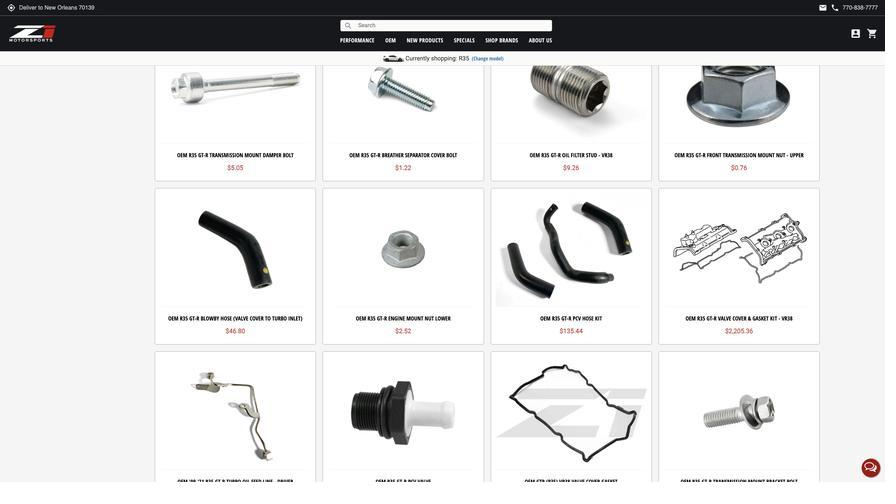 Task type: describe. For each thing, give the bounding box(es) containing it.
oil
[[562, 151, 570, 159]]

performance
[[340, 36, 375, 44]]

r35 for oem r35 gt-r valve cover & gasket kit - vr38
[[698, 315, 706, 322]]

specials link
[[454, 36, 475, 44]]

gt- for breather
[[371, 151, 378, 159]]

phone link
[[831, 4, 878, 12]]

separator
[[405, 151, 430, 159]]

mail phone
[[819, 4, 840, 12]]

r35 for oem r35 gt-r oil filter stud - vr38
[[542, 151, 550, 159]]

turbo
[[272, 315, 287, 322]]

(valve
[[233, 315, 248, 322]]

brands
[[500, 36, 519, 44]]

gt- for engine
[[377, 315, 384, 322]]

engine
[[389, 315, 405, 322]]

2 transmission from the left
[[723, 151, 757, 159]]

search
[[344, 21, 353, 30]]

blowby
[[201, 315, 219, 322]]

$1.22
[[396, 164, 411, 172]]

specials
[[454, 36, 475, 44]]

upper
[[790, 151, 804, 159]]

gt- for blowby
[[189, 315, 197, 322]]

2 horizontal spatial cover
[[733, 315, 747, 322]]

2 horizontal spatial mount
[[758, 151, 775, 159]]

oem r35 gt-r pcv hose kit
[[541, 315, 602, 322]]

$0.76
[[732, 164, 748, 172]]

oem r35 gt-r oil filter stud - vr38
[[530, 151, 613, 159]]

phone
[[831, 4, 840, 12]]

$135.44
[[560, 327, 583, 335]]

oem r35 gt-r valve cover & gasket kit - vr38
[[686, 315, 793, 322]]

&
[[748, 315, 752, 322]]

mail link
[[819, 4, 828, 12]]

hose for blowby
[[221, 315, 232, 322]]

oem for oem r35 gt-r transmission mount damper bolt
[[177, 151, 187, 159]]

oem for oem r35 gt-r front transmission mount nut - upper
[[675, 151, 685, 159]]

account_box link
[[849, 28, 864, 39]]

1 transmission from the left
[[210, 151, 243, 159]]

to
[[265, 315, 271, 322]]

stud
[[586, 151, 597, 159]]

products
[[419, 36, 444, 44]]

$2,205.36
[[726, 327, 753, 335]]

0 horizontal spatial -
[[599, 151, 601, 159]]

0 horizontal spatial cover
[[250, 315, 264, 322]]

shopping:
[[431, 55, 457, 62]]

mount for lower
[[407, 315, 424, 322]]

$2.52
[[396, 327, 411, 335]]

oem for oem r35 gt-r pcv hose kit
[[541, 315, 551, 322]]

currently shopping: r35 (change model)
[[406, 55, 504, 62]]

r for transmission
[[205, 151, 208, 159]]

1 horizontal spatial -
[[779, 315, 781, 322]]

2 kit from the left
[[771, 315, 778, 322]]

$46.80
[[226, 327, 245, 335]]

oem r35 gt-r engine mount nut lower
[[356, 315, 451, 322]]

pcv
[[573, 315, 581, 322]]

breather
[[382, 151, 404, 159]]

oem link
[[385, 36, 396, 44]]

hose for pcv
[[583, 315, 594, 322]]

oem for oem r35 gt-r engine mount nut lower
[[356, 315, 366, 322]]

mail
[[819, 4, 828, 12]]

$9.26
[[564, 164, 579, 172]]

$5.05
[[227, 164, 243, 172]]

inlet)
[[288, 315, 303, 322]]

z1 motorsports logo image
[[9, 25, 56, 42]]

gt- for oil
[[551, 151, 558, 159]]

valve
[[718, 315, 732, 322]]

(change
[[472, 55, 488, 62]]

mount for bolt
[[245, 151, 262, 159]]



Task type: locate. For each thing, give the bounding box(es) containing it.
r35 for oem r35 gt-r front transmission mount nut - upper
[[687, 151, 695, 159]]

r for front
[[703, 151, 706, 159]]

- right "gasket"
[[779, 315, 781, 322]]

kit
[[595, 315, 602, 322], [771, 315, 778, 322]]

nut left the upper
[[777, 151, 786, 159]]

gt- for pcv
[[562, 315, 569, 322]]

my_location
[[7, 4, 16, 12]]

oem r35 gt-r breather separator cover bolt
[[350, 151, 457, 159]]

about us
[[529, 36, 552, 44]]

oem r35 gt-r transmission mount damper bolt
[[177, 151, 294, 159]]

0 vertical spatial vr38
[[602, 151, 613, 159]]

0 vertical spatial nut
[[777, 151, 786, 159]]

r for pcv
[[569, 315, 572, 322]]

shopping_cart link
[[865, 28, 878, 39]]

0 horizontal spatial kit
[[595, 315, 602, 322]]

r for engine
[[384, 315, 387, 322]]

oem for oem r35 gt-r oil filter stud - vr38
[[530, 151, 540, 159]]

hose left '(valve' on the left bottom of the page
[[221, 315, 232, 322]]

cover left to
[[250, 315, 264, 322]]

oem
[[385, 36, 396, 44], [177, 151, 187, 159], [350, 151, 360, 159], [530, 151, 540, 159], [675, 151, 685, 159], [168, 315, 179, 322], [356, 315, 366, 322], [541, 315, 551, 322], [686, 315, 696, 322]]

0 horizontal spatial nut
[[425, 315, 434, 322]]

r35 for oem r35 gt-r blowby hose (valve cover to turbo inlet)
[[180, 315, 188, 322]]

2 hose from the left
[[583, 315, 594, 322]]

- left the upper
[[787, 151, 789, 159]]

0 horizontal spatial vr38
[[602, 151, 613, 159]]

account_box
[[851, 28, 862, 39]]

r
[[205, 151, 208, 159], [378, 151, 381, 159], [558, 151, 561, 159], [703, 151, 706, 159], [197, 315, 199, 322], [384, 315, 387, 322], [569, 315, 572, 322], [714, 315, 717, 322]]

r for blowby
[[197, 315, 199, 322]]

shop brands
[[486, 36, 519, 44]]

gt-
[[198, 151, 205, 159], [371, 151, 378, 159], [551, 151, 558, 159], [696, 151, 703, 159], [189, 315, 197, 322], [377, 315, 384, 322], [562, 315, 569, 322], [707, 315, 714, 322]]

gasket
[[753, 315, 769, 322]]

1 horizontal spatial bolt
[[447, 151, 457, 159]]

nut
[[777, 151, 786, 159], [425, 315, 434, 322]]

shop brands link
[[486, 36, 519, 44]]

oem for oem r35 gt-r valve cover & gasket kit - vr38
[[686, 315, 696, 322]]

bolt for oem r35 gt-r transmission mount damper bolt
[[283, 151, 294, 159]]

1 vertical spatial nut
[[425, 315, 434, 322]]

r35 for oem r35 gt-r pcv hose kit
[[552, 315, 560, 322]]

(change model) link
[[472, 55, 504, 62]]

performance link
[[340, 36, 375, 44]]

about us link
[[529, 36, 552, 44]]

oem for oem r35 gt-r breather separator cover bolt
[[350, 151, 360, 159]]

lower
[[436, 315, 451, 322]]

gt- for valve
[[707, 315, 714, 322]]

hose right pcv on the bottom of page
[[583, 315, 594, 322]]

2 horizontal spatial -
[[787, 151, 789, 159]]

transmission
[[210, 151, 243, 159], [723, 151, 757, 159]]

r35
[[459, 55, 469, 62], [189, 151, 197, 159], [361, 151, 369, 159], [542, 151, 550, 159], [687, 151, 695, 159], [180, 315, 188, 322], [368, 315, 376, 322], [552, 315, 560, 322], [698, 315, 706, 322]]

mount left the upper
[[758, 151, 775, 159]]

r35 for oem r35 gt-r engine mount nut lower
[[368, 315, 376, 322]]

gt- for transmission
[[198, 151, 205, 159]]

r35 for oem r35 gt-r breather separator cover bolt
[[361, 151, 369, 159]]

shopping_cart
[[867, 28, 878, 39]]

1 horizontal spatial nut
[[777, 151, 786, 159]]

mount up $2.52
[[407, 315, 424, 322]]

0 horizontal spatial mount
[[245, 151, 262, 159]]

Search search field
[[353, 20, 552, 31]]

bolt right 'separator'
[[447, 151, 457, 159]]

kit right pcv on the bottom of page
[[595, 315, 602, 322]]

kit right "gasket"
[[771, 315, 778, 322]]

- right stud at right top
[[599, 151, 601, 159]]

bolt for oem r35 gt-r breather separator cover bolt
[[447, 151, 457, 159]]

0 horizontal spatial transmission
[[210, 151, 243, 159]]

hose
[[221, 315, 232, 322], [583, 315, 594, 322]]

vr38
[[602, 151, 613, 159], [782, 315, 793, 322]]

currently
[[406, 55, 430, 62]]

mount left damper in the top of the page
[[245, 151, 262, 159]]

cover left &
[[733, 315, 747, 322]]

-
[[599, 151, 601, 159], [787, 151, 789, 159], [779, 315, 781, 322]]

oem for oem link
[[385, 36, 396, 44]]

1 horizontal spatial mount
[[407, 315, 424, 322]]

us
[[547, 36, 552, 44]]

oem r35 gt-r front transmission mount nut - upper
[[675, 151, 804, 159]]

1 horizontal spatial cover
[[431, 151, 445, 159]]

filter
[[571, 151, 585, 159]]

r35 for oem r35 gt-r transmission mount damper bolt
[[189, 151, 197, 159]]

cover right 'separator'
[[431, 151, 445, 159]]

oem r35 gt-r blowby hose (valve cover to turbo inlet)
[[168, 315, 303, 322]]

r for valve
[[714, 315, 717, 322]]

new products link
[[407, 36, 444, 44]]

about
[[529, 36, 545, 44]]

damper
[[263, 151, 282, 159]]

transmission up $0.76
[[723, 151, 757, 159]]

0 horizontal spatial hose
[[221, 315, 232, 322]]

shop
[[486, 36, 498, 44]]

bolt
[[283, 151, 294, 159], [447, 151, 457, 159]]

1 horizontal spatial vr38
[[782, 315, 793, 322]]

gt- for front
[[696, 151, 703, 159]]

2 bolt from the left
[[447, 151, 457, 159]]

new products
[[407, 36, 444, 44]]

vr38 right stud at right top
[[602, 151, 613, 159]]

new
[[407, 36, 418, 44]]

1 bolt from the left
[[283, 151, 294, 159]]

nut left lower in the bottom of the page
[[425, 315, 434, 322]]

model)
[[490, 55, 504, 62]]

mount
[[245, 151, 262, 159], [758, 151, 775, 159], [407, 315, 424, 322]]

transmission up $5.05
[[210, 151, 243, 159]]

1 horizontal spatial kit
[[771, 315, 778, 322]]

1 kit from the left
[[595, 315, 602, 322]]

r for breather
[[378, 151, 381, 159]]

vr38 right "gasket"
[[782, 315, 793, 322]]

1 vertical spatial vr38
[[782, 315, 793, 322]]

1 hose from the left
[[221, 315, 232, 322]]

1 horizontal spatial hose
[[583, 315, 594, 322]]

front
[[707, 151, 722, 159]]

cover
[[431, 151, 445, 159], [250, 315, 264, 322], [733, 315, 747, 322]]

r for oil
[[558, 151, 561, 159]]

1 horizontal spatial transmission
[[723, 151, 757, 159]]

bolt right damper in the top of the page
[[283, 151, 294, 159]]

oem for oem r35 gt-r blowby hose (valve cover to turbo inlet)
[[168, 315, 179, 322]]

0 horizontal spatial bolt
[[283, 151, 294, 159]]



Task type: vqa. For each thing, say whether or not it's contained in the screenshot.
the right the Q50
no



